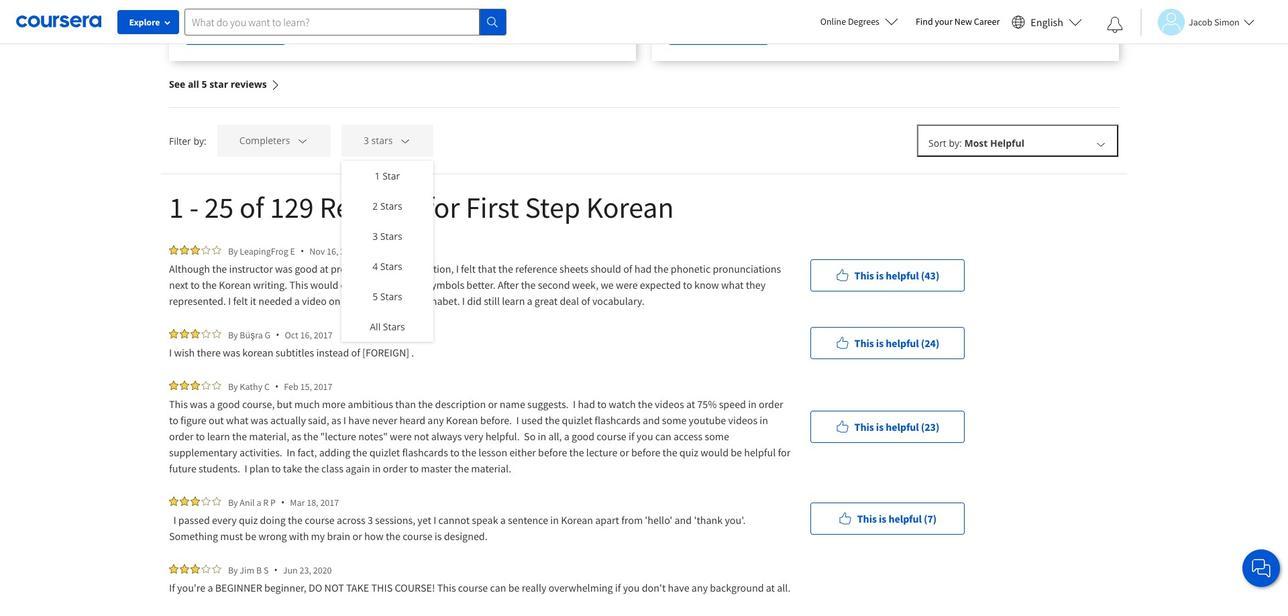Task type: locate. For each thing, give the bounding box(es) containing it.
any inside if you're a beginner beginner, do not take this course! this course can be really overwhelming if you don't have any background at all.
[[692, 582, 708, 595]]

in right speed
[[748, 398, 757, 411]]

the right learning
[[400, 295, 415, 308]]

0 horizontal spatial for
[[426, 189, 460, 226]]

helpful.
[[486, 430, 520, 444]]

5 stars
[[373, 291, 402, 303]]

0 horizontal spatial flashcards
[[402, 446, 448, 460]]

learn down out
[[207, 430, 230, 444]]

1 vertical spatial if
[[615, 582, 621, 595]]

2 vertical spatial at
[[766, 582, 775, 595]]

this is helpful (24)
[[855, 336, 940, 350]]

helpful left (24)
[[886, 336, 919, 350]]

i left wish
[[169, 346, 172, 360]]

1 vertical spatial at
[[686, 398, 695, 411]]

0 vertical spatial learn
[[385, 278, 408, 292]]

r
[[263, 497, 269, 509]]

1 vertical spatial videos
[[728, 414, 758, 427]]

3 inside i passed every quiz doing the course across 3 sessions, yet i cannot speak a sentence in korean apart from 'hello' and 'thank you'. something must be wrong with my brain or how the course is designed.
[[368, 514, 373, 527]]

speak
[[472, 514, 498, 527]]

name
[[500, 398, 525, 411]]

course down designed.
[[458, 582, 488, 595]]

your
[[935, 15, 953, 28]]

3 for 3 stars
[[364, 134, 369, 147]]

and right 'hello' on the bottom of page
[[675, 514, 692, 527]]

1 vertical spatial felt
[[233, 295, 248, 308]]

be
[[731, 446, 742, 460], [245, 530, 256, 543], [508, 582, 520, 595]]

'thank
[[694, 514, 723, 527]]

0 horizontal spatial good
[[217, 398, 240, 411]]

helpful down speed
[[744, 446, 776, 460]]

stars up 4 stars menu item
[[380, 230, 402, 243]]

a inside i passed every quiz doing the course across 3 sessions, yet i cannot speak a sentence in korean apart from 'hello' and 'thank you'. something must be wrong with my brain or how the course is designed.
[[500, 514, 506, 527]]

is
[[876, 269, 884, 282], [876, 336, 884, 350], [876, 420, 884, 434], [879, 512, 887, 526], [435, 530, 442, 543]]

all stars menu item
[[341, 312, 433, 342]]

0 vertical spatial 1
[[375, 170, 380, 183]]

to left figure
[[169, 414, 178, 427]]

1 vertical spatial or
[[620, 446, 629, 460]]

0 horizontal spatial 1
[[169, 189, 184, 226]]

the left lecture
[[569, 446, 584, 460]]

represented.
[[169, 295, 226, 308]]

completers button
[[217, 125, 331, 157]]

2 horizontal spatial or
[[620, 446, 629, 460]]

2017 right the 18,
[[320, 497, 339, 509]]

stars right 2 at the left of page
[[380, 200, 402, 213]]

flashcards down watch
[[595, 414, 641, 427]]

0 horizontal spatial what
[[226, 414, 249, 427]]

1 horizontal spatial quizlet
[[562, 414, 593, 427]]

to left "master"
[[410, 462, 419, 476]]

16, inside by leapingfrog e • nov 16, 2016
[[327, 245, 339, 257]]

at inside "although the instructor was good at presenting the information, i felt that the reference sheets should of had the phonetic pronunciations next to the korean writing. this would of helped learn the symbols better. after the second week, we were expected to know what they represented. i felt it needed a video on just learning the alphabet. i did still learn a great deal of vocabulary."
[[320, 262, 329, 276]]

course inside if you're a beginner beginner, do not take this course! this course can be really overwhelming if you don't have any background at all.
[[458, 582, 488, 595]]

videos down speed
[[728, 414, 758, 427]]

1 horizontal spatial videos
[[728, 414, 758, 427]]

1 vertical spatial were
[[390, 430, 412, 444]]

this up video
[[290, 278, 308, 292]]

3 by from the top
[[228, 381, 238, 393]]

designed.
[[444, 530, 488, 543]]

was down e
[[275, 262, 293, 276]]

this inside if you're a beginner beginner, do not take this course! this course can be really overwhelming if you don't have any background at all.
[[437, 582, 456, 595]]

symbols
[[427, 278, 464, 292]]

or right lecture
[[620, 446, 629, 460]]

this inside this is helpful (24) button
[[855, 336, 874, 350]]

is left '(23)'
[[876, 420, 884, 434]]

1 left star
[[375, 170, 380, 183]]

2 vertical spatial be
[[508, 582, 520, 595]]

this inside the "this is helpful (43)" button
[[855, 269, 874, 282]]

by for you're
[[228, 565, 238, 577]]

must
[[220, 530, 243, 543]]

0 vertical spatial any
[[428, 414, 444, 427]]

1 horizontal spatial and
[[675, 514, 692, 527]]

2 vertical spatial order
[[383, 462, 407, 476]]

2 by from the top
[[228, 329, 238, 341]]

0 vertical spatial and
[[643, 414, 660, 427]]

'hello'
[[645, 514, 673, 527]]

0 vertical spatial 5
[[202, 78, 207, 91]]

filled star image for if
[[180, 565, 189, 574]]

4 by from the top
[[228, 497, 238, 509]]

1 vertical spatial had
[[578, 398, 595, 411]]

wish
[[174, 346, 195, 360]]

2 horizontal spatial at
[[766, 582, 775, 595]]

cannot
[[439, 514, 470, 527]]

3 inside 3 stars dropdown button
[[364, 134, 369, 147]]

as
[[331, 414, 341, 427], [291, 430, 301, 444]]

order right speed
[[759, 398, 783, 411]]

again
[[346, 462, 370, 476]]

deal
[[560, 295, 579, 308]]

see all 5 star reviews button
[[169, 61, 280, 107]]

2 horizontal spatial good
[[572, 430, 595, 444]]

0 horizontal spatial at
[[320, 262, 329, 276]]

is down the cannot
[[435, 530, 442, 543]]

2017 for much
[[314, 381, 332, 393]]

star image up beginner
[[212, 565, 221, 574]]

1 vertical spatial some
[[705, 430, 729, 444]]

the down the access
[[663, 446, 677, 460]]

(23)
[[921, 420, 940, 434]]

filled star image for this
[[180, 381, 189, 391]]

by inside 'by kathy c • feb 15, 2017'
[[228, 381, 238, 393]]

16, inside by büşra g • oct 16, 2017
[[300, 329, 312, 341]]

star image up passed
[[201, 497, 211, 507]]

c
[[264, 381, 270, 393]]

some
[[662, 414, 687, 427], [705, 430, 729, 444]]

doing
[[260, 514, 286, 527]]

across
[[337, 514, 365, 527]]

1 inside menu item
[[375, 170, 380, 183]]

0 horizontal spatial as
[[291, 430, 301, 444]]

0 vertical spatial or
[[488, 398, 498, 411]]

material.
[[471, 462, 511, 476]]

1 vertical spatial 1
[[169, 189, 184, 226]]

this inside the this is helpful (23) button
[[855, 420, 874, 434]]

by leapingfrog e • nov 16, 2016
[[228, 245, 359, 258]]

be down speed
[[731, 446, 742, 460]]

but
[[277, 398, 292, 411]]

background
[[710, 582, 764, 595]]

1 horizontal spatial before
[[631, 446, 660, 460]]

0 horizontal spatial if
[[615, 582, 621, 595]]

the up again
[[353, 446, 367, 460]]

star image
[[201, 497, 211, 507], [201, 565, 211, 574], [212, 565, 221, 574]]

jacob simon button
[[1141, 8, 1255, 35]]

5 by from the top
[[228, 565, 238, 577]]

0 horizontal spatial chevron down image
[[399, 135, 411, 147]]

0 horizontal spatial before
[[538, 446, 567, 460]]

by for was
[[228, 381, 238, 393]]

course,
[[242, 398, 275, 411]]

0 vertical spatial what
[[721, 278, 744, 292]]

first
[[466, 189, 519, 226]]

4
[[373, 260, 378, 273]]

filter by:
[[169, 135, 207, 147]]

1 by from the top
[[228, 245, 238, 257]]

3 left stars
[[364, 134, 369, 147]]

felt left the it
[[233, 295, 248, 308]]

2017 inside by anil a r p • mar 18, 2017
[[320, 497, 339, 509]]

15,
[[300, 381, 312, 393]]

online degrees button
[[810, 7, 909, 36]]

star image for passed
[[201, 497, 211, 507]]

1 horizontal spatial or
[[488, 398, 498, 411]]

• right g at left
[[276, 329, 279, 342]]

by left jim
[[228, 565, 238, 577]]

this up figure
[[169, 398, 188, 411]]

some down youtube at right bottom
[[705, 430, 729, 444]]

beginner
[[215, 582, 262, 595]]

this left "(43)"
[[855, 269, 874, 282]]

1 vertical spatial what
[[226, 414, 249, 427]]

korean left apart
[[561, 514, 593, 527]]

1 horizontal spatial if
[[629, 430, 634, 444]]

None search field
[[185, 8, 507, 35]]

is left "(43)"
[[876, 269, 884, 282]]

you left the access
[[637, 430, 653, 444]]

quizlet down notes"
[[369, 446, 400, 460]]

star image
[[201, 246, 211, 255], [212, 246, 221, 255], [201, 329, 211, 339], [212, 329, 221, 339], [201, 381, 211, 391], [212, 381, 221, 391], [212, 497, 221, 507]]

be left really
[[508, 582, 520, 595]]

1 horizontal spatial flashcards
[[595, 414, 641, 427]]

1 horizontal spatial 16,
[[327, 245, 339, 257]]

filled star image
[[169, 246, 178, 255], [191, 246, 200, 255], [169, 329, 178, 339], [180, 329, 189, 339], [191, 329, 200, 339], [169, 381, 178, 391], [169, 497, 178, 507], [180, 497, 189, 507], [191, 497, 200, 507], [169, 565, 178, 574], [191, 565, 200, 574]]

is for this is helpful (7)
[[879, 512, 887, 526]]

this inside this is helpful (7) button
[[857, 512, 877, 526]]

by inside by leapingfrog e • nov 16, 2016
[[228, 245, 238, 257]]

korean
[[242, 346, 273, 360]]

helpful for this is helpful (24)
[[886, 336, 919, 350]]

learn
[[385, 278, 408, 292], [502, 295, 525, 308], [207, 430, 230, 444]]

star image up you're
[[201, 565, 211, 574]]

there
[[197, 346, 221, 360]]

flashcards
[[595, 414, 641, 427], [402, 446, 448, 460]]

0 horizontal spatial can
[[490, 582, 506, 595]]

find your new career
[[916, 15, 1000, 28]]

helpful left (7)
[[889, 512, 922, 526]]

0 horizontal spatial learn
[[207, 430, 230, 444]]

0 vertical spatial 3
[[364, 134, 369, 147]]

this right course!
[[437, 582, 456, 595]]

order right again
[[383, 462, 407, 476]]

flashcards down not
[[402, 446, 448, 460]]

0 horizontal spatial were
[[390, 430, 412, 444]]

not
[[414, 430, 429, 444]]

0 vertical spatial some
[[662, 414, 687, 427]]

1 horizontal spatial good
[[295, 262, 318, 276]]

2017 right 15,
[[314, 381, 332, 393]]

english
[[1031, 15, 1063, 29]]

would up video
[[310, 278, 338, 292]]

korean inside "although the instructor was good at presenting the information, i felt that the reference sheets should of had the phonetic pronunciations next to the korean writing. this would of helped learn the symbols better. after the second week, we were expected to know what they represented. i felt it needed a video on just learning the alphabet. i did still learn a great deal of vocabulary."
[[219, 278, 251, 292]]

0 vertical spatial at
[[320, 262, 329, 276]]

you
[[637, 430, 653, 444], [623, 582, 640, 595]]

if down watch
[[629, 430, 634, 444]]

1 - 25 of 129 reviews for first step korean
[[169, 189, 674, 226]]

show notifications image
[[1107, 17, 1123, 33]]

chevron down image
[[399, 135, 411, 147], [1095, 138, 1107, 150]]

filled star image
[[180, 246, 189, 255], [180, 381, 189, 391], [191, 381, 200, 391], [180, 565, 189, 574]]

0 vertical spatial 16,
[[327, 245, 339, 257]]

great
[[535, 295, 558, 308]]

of right 25 in the left of the page
[[240, 189, 264, 226]]

did
[[467, 295, 482, 308]]

course
[[597, 430, 627, 444], [305, 514, 335, 527], [403, 530, 433, 543], [458, 582, 488, 595]]

helpful inside this is helpful (7) button
[[889, 512, 922, 526]]

course inside this was a good course, but much more ambitious than the description or name suggests.  i had to watch the videos at 75% speed in order to figure out what was actually said, as i have never heard any korean before.  i used the quizlet flashcards and some youtube videos in order to learn the material, as the "lecture notes" were not always very helpful.  so in all, a good course if you can access some supplementary activities.  in fact, adding the quizlet flashcards to the lesson either before the lecture or before the quiz would be helpful for future students.  i plan to take the class again in order to master the material.
[[597, 430, 627, 444]]

• right 'c'
[[275, 380, 279, 393]]

0 vertical spatial 2017
[[314, 329, 333, 341]]

• for good
[[301, 245, 304, 258]]

helpful inside this is helpful (24) button
[[886, 336, 919, 350]]

helpful inside the this is helpful (23) button
[[886, 420, 919, 434]]

1 horizontal spatial were
[[616, 278, 638, 292]]

1 vertical spatial can
[[490, 582, 506, 595]]

.
[[411, 346, 414, 360]]

1 vertical spatial 16,
[[300, 329, 312, 341]]

1 vertical spatial flashcards
[[402, 446, 448, 460]]

order down figure
[[169, 430, 194, 444]]

2 vertical spatial learn
[[207, 430, 230, 444]]

1 horizontal spatial some
[[705, 430, 729, 444]]

0 vertical spatial had
[[635, 262, 652, 276]]

1 vertical spatial for
[[778, 446, 791, 460]]

any
[[428, 414, 444, 427], [692, 582, 708, 595]]

of right instead
[[351, 346, 360, 360]]

a right all,
[[564, 430, 570, 444]]

the right watch
[[638, 398, 653, 411]]

is left (7)
[[879, 512, 887, 526]]

by inside by büşra g • oct 16, 2017
[[228, 329, 238, 341]]

1 vertical spatial as
[[291, 430, 301, 444]]

stars
[[380, 200, 402, 213], [380, 230, 402, 243], [380, 260, 402, 273], [380, 291, 402, 303], [383, 321, 405, 333]]

0 vertical spatial were
[[616, 278, 638, 292]]

never
[[372, 414, 397, 427]]

3
[[364, 134, 369, 147], [373, 230, 378, 243], [368, 514, 373, 527]]

this is helpful (23) button
[[811, 411, 965, 443]]

1 horizontal spatial felt
[[461, 262, 476, 276]]

1 left -
[[169, 189, 184, 226]]

before
[[538, 446, 567, 460], [631, 446, 660, 460]]

1 vertical spatial quizlet
[[369, 446, 400, 460]]

what right out
[[226, 414, 249, 427]]

3 up how
[[368, 514, 373, 527]]

can left the access
[[655, 430, 671, 444]]

1 horizontal spatial 5
[[373, 291, 378, 303]]

chevron down image inside 3 stars dropdown button
[[399, 135, 411, 147]]

jun
[[283, 565, 298, 577]]

figure
[[181, 414, 206, 427]]

helpful left '(23)'
[[886, 420, 919, 434]]

1 horizontal spatial 1
[[375, 170, 380, 183]]

0 horizontal spatial 16,
[[300, 329, 312, 341]]

0 vertical spatial would
[[310, 278, 338, 292]]

0 vertical spatial you
[[637, 430, 653, 444]]

plan
[[249, 462, 269, 476]]

0 horizontal spatial any
[[428, 414, 444, 427]]

1 vertical spatial good
[[217, 398, 240, 411]]

this inside this was a good course, but much more ambitious than the description or name suggests.  i had to watch the videos at 75% speed in order to figure out what was actually said, as i have never heard any korean before.  i used the quizlet flashcards and some youtube videos in order to learn the material, as the "lecture notes" were not always very helpful.  so in all, a good course if you can access some supplementary activities.  in fact, adding the quizlet flashcards to the lesson either before the lecture or before the quiz would be helpful for future students.  i plan to take the class again in order to master the material.
[[169, 398, 188, 411]]

16, for at
[[327, 245, 339, 257]]

0 horizontal spatial have
[[348, 414, 370, 427]]

were down 'heard'
[[390, 430, 412, 444]]

• for korean
[[276, 329, 279, 342]]

1 horizontal spatial can
[[655, 430, 671, 444]]

-
[[190, 189, 199, 226]]

1 vertical spatial 3
[[373, 230, 378, 243]]

videos up the access
[[655, 398, 684, 411]]

1 vertical spatial you
[[623, 582, 640, 595]]

1 horizontal spatial as
[[331, 414, 341, 427]]

[foreign]
[[362, 346, 409, 360]]

1 horizontal spatial what
[[721, 278, 744, 292]]

had up the expected at the top of page
[[635, 262, 652, 276]]

menu
[[341, 161, 433, 342]]

2017 inside 'by kathy c • feb 15, 2017'
[[314, 381, 332, 393]]

have inside if you're a beginner beginner, do not take this course! this course can be really overwhelming if you don't have any background at all.
[[668, 582, 690, 595]]

quiz inside i passed every quiz doing the course across 3 sessions, yet i cannot speak a sentence in korean apart from 'hello' and 'thank you'. something must be wrong with my brain or how the course is designed.
[[239, 514, 258, 527]]

1 horizontal spatial had
[[635, 262, 652, 276]]

3 stars button
[[341, 125, 433, 157]]

degrees
[[848, 15, 880, 28]]

2 horizontal spatial order
[[759, 398, 783, 411]]

would inside "although the instructor was good at presenting the information, i felt that the reference sheets should of had the phonetic pronunciations next to the korean writing. this would of helped learn the symbols better. after the second week, we were expected to know what they represented. i felt it needed a video on just learning the alphabet. i did still learn a great deal of vocabulary."
[[310, 278, 338, 292]]

not
[[324, 582, 344, 595]]

i right suggests.
[[573, 398, 576, 411]]

•
[[301, 245, 304, 258], [276, 329, 279, 342], [275, 380, 279, 393], [281, 497, 285, 509], [274, 564, 278, 577]]

this for this is helpful (24)
[[855, 336, 874, 350]]

than
[[395, 398, 416, 411]]

3 inside 3 stars menu item
[[373, 230, 378, 243]]

the down sessions,
[[386, 530, 401, 543]]

the right "master"
[[454, 462, 469, 476]]

course up lecture
[[597, 430, 627, 444]]

2017 inside by büşra g • oct 16, 2017
[[314, 329, 333, 341]]

this for this is helpful (23)
[[855, 420, 874, 434]]

by inside by anil a r p • mar 18, 2017
[[228, 497, 238, 509]]

were inside this was a good course, but much more ambitious than the description or name suggests.  i had to watch the videos at 75% speed in order to figure out what was actually said, as i have never heard any korean before.  i used the quizlet flashcards and some youtube videos in order to learn the material, as the "lecture notes" were not always very helpful.  so in all, a good course if you can access some supplementary activities.  in fact, adding the quizlet flashcards to the lesson either before the lecture or before the quiz would be helpful for future students.  i plan to take the class again in order to master the material.
[[390, 430, 412, 444]]

1 vertical spatial quiz
[[239, 514, 258, 527]]

helpful inside this was a good course, but much more ambitious than the description or name suggests.  i had to watch the videos at 75% speed in order to figure out what was actually said, as i have never heard any korean before.  i used the quizlet flashcards and some youtube videos in order to learn the material, as the "lecture notes" were not always very helpful.  so in all, a good course if you can access some supplementary activities.  in fact, adding the quizlet flashcards to the lesson either before the lecture or before the quiz would be helpful for future students.  i plan to take the class again in order to master the material.
[[744, 446, 776, 460]]

5 right just
[[373, 291, 378, 303]]

what down pronunciations
[[721, 278, 744, 292]]

korean down "instructor"
[[219, 278, 251, 292]]

1 horizontal spatial quiz
[[680, 446, 699, 460]]

0 vertical spatial have
[[348, 414, 370, 427]]

good up lecture
[[572, 430, 595, 444]]

and left youtube at right bottom
[[643, 414, 660, 427]]

to left watch
[[597, 398, 607, 411]]

2017 up instead
[[314, 329, 333, 341]]

the up fact,
[[303, 430, 318, 444]]

1 horizontal spatial any
[[692, 582, 708, 595]]

a left "r"
[[257, 497, 261, 509]]

if inside if you're a beginner beginner, do not take this course! this course can be really overwhelming if you don't have any background at all.
[[615, 582, 621, 595]]

at inside if you're a beginner beginner, do not take this course! this course can be really overwhelming if you don't have any background at all.
[[766, 582, 775, 595]]

0 horizontal spatial and
[[643, 414, 660, 427]]

1 for 1 star
[[375, 170, 380, 183]]

adding
[[319, 446, 350, 460]]

was right there
[[223, 346, 240, 360]]

so
[[524, 430, 536, 444]]

16, right the oct
[[300, 329, 312, 341]]

1 vertical spatial 2017
[[314, 381, 332, 393]]

4 stars menu item
[[341, 252, 433, 282]]

or left how
[[353, 530, 362, 543]]

to down "always"
[[450, 446, 460, 460]]

can left really
[[490, 582, 506, 595]]

in
[[287, 446, 295, 460]]

can inside if you're a beginner beginner, do not take this course! this course can be really overwhelming if you don't have any background at all.
[[490, 582, 506, 595]]

0 horizontal spatial be
[[245, 530, 256, 543]]

writing.
[[253, 278, 287, 292]]

helpful inside the "this is helpful (43)" button
[[886, 269, 919, 282]]

1 horizontal spatial learn
[[385, 278, 408, 292]]

1 horizontal spatial order
[[383, 462, 407, 476]]

1
[[375, 170, 380, 183], [169, 189, 184, 226]]

the
[[212, 262, 227, 276], [381, 262, 396, 276], [498, 262, 513, 276], [654, 262, 669, 276], [202, 278, 217, 292], [410, 278, 425, 292], [521, 278, 536, 292], [400, 295, 415, 308], [418, 398, 433, 411], [638, 398, 653, 411], [545, 414, 560, 427], [232, 430, 247, 444], [303, 430, 318, 444], [353, 446, 367, 460], [462, 446, 476, 460], [569, 446, 584, 460], [663, 446, 677, 460], [304, 462, 319, 476], [454, 462, 469, 476], [288, 514, 303, 527], [386, 530, 401, 543]]

4 stars
[[373, 260, 402, 273]]

2 vertical spatial or
[[353, 530, 362, 543]]

good up out
[[217, 398, 240, 411]]

• right e
[[301, 245, 304, 258]]

0 horizontal spatial 5
[[202, 78, 207, 91]]

the down very
[[462, 446, 476, 460]]

by up "instructor"
[[228, 245, 238, 257]]

is for this is helpful (23)
[[876, 420, 884, 434]]

1 horizontal spatial at
[[686, 398, 695, 411]]

0 vertical spatial be
[[731, 446, 742, 460]]

0 horizontal spatial had
[[578, 398, 595, 411]]

some up the access
[[662, 414, 687, 427]]

2017 for instead
[[314, 329, 333, 341]]

in inside i passed every quiz doing the course across 3 sessions, yet i cannot speak a sentence in korean apart from 'hello' and 'thank you'. something must be wrong with my brain or how the course is designed.
[[550, 514, 559, 527]]

1 vertical spatial be
[[245, 530, 256, 543]]

by inside the "by jim b s • jun 23, 2020"
[[228, 565, 238, 577]]

2 before from the left
[[631, 446, 660, 460]]

all
[[370, 321, 381, 333]]

much
[[294, 398, 320, 411]]

0 horizontal spatial quizlet
[[369, 446, 400, 460]]

was inside "although the instructor was good at presenting the information, i felt that the reference sheets should of had the phonetic pronunciations next to the korean writing. this would of helped learn the symbols better. after the second week, we were expected to know what they represented. i felt it needed a video on just learning the alphabet. i did still learn a great deal of vocabulary."
[[275, 262, 293, 276]]

learn inside this was a good course, but much more ambitious than the description or name suggests.  i had to watch the videos at 75% speed in order to figure out what was actually said, as i have never heard any korean before.  i used the quizlet flashcards and some youtube videos in order to learn the material, as the "lecture notes" were not always very helpful.  so in all, a good course if you can access some supplementary activities.  in fact, adding the quizlet flashcards to the lesson either before the lecture or before the quiz would be helpful for future students.  i plan to take the class again in order to master the material.
[[207, 430, 230, 444]]



Task type: vqa. For each thing, say whether or not it's contained in the screenshot.
the can to the top
yes



Task type: describe. For each thing, give the bounding box(es) containing it.
filled star image for although
[[180, 246, 189, 255]]

second
[[538, 278, 570, 292]]

menu containing 1 star
[[341, 161, 433, 342]]

in right again
[[372, 462, 381, 476]]

career
[[974, 15, 1000, 28]]

information,
[[398, 262, 454, 276]]

all,
[[548, 430, 562, 444]]

what inside "although the instructor was good at presenting the information, i felt that the reference sheets should of had the phonetic pronunciations next to the korean writing. this would of helped learn the symbols better. after the second week, we were expected to know what they represented. i felt it needed a video on just learning the alphabet. i did still learn a great deal of vocabulary."
[[721, 278, 744, 292]]

by for the
[[228, 245, 238, 257]]

1 before from the left
[[538, 446, 567, 460]]

i up the ""lecture"
[[343, 414, 346, 427]]

presenting
[[331, 262, 379, 276]]

the down fact,
[[304, 462, 319, 476]]

expected
[[640, 278, 681, 292]]

although
[[169, 262, 210, 276]]

e
[[290, 245, 295, 257]]

heard
[[399, 414, 426, 427]]

find your new career link
[[909, 13, 1007, 30]]

a inside if you're a beginner beginner, do not take this course! this course can be really overwhelming if you don't have any background at all.
[[208, 582, 213, 595]]

3 for 3 stars
[[373, 230, 378, 243]]

is for this is helpful (43)
[[876, 269, 884, 282]]

1 horizontal spatial chevron down image
[[1095, 138, 1107, 150]]

do
[[309, 582, 322, 595]]

2 stars menu item
[[341, 191, 433, 221]]

was down course,
[[251, 414, 268, 427]]

youtube
[[689, 414, 726, 427]]

by kathy c • feb 15, 2017
[[228, 380, 332, 393]]

i up symbols
[[456, 262, 459, 276]]

stars for 5 stars
[[380, 291, 402, 303]]

on
[[329, 295, 341, 308]]

1 star menu item
[[341, 161, 433, 191]]

büşra
[[240, 329, 263, 341]]

the down 'information,'
[[410, 278, 425, 292]]

star
[[209, 78, 228, 91]]

2 vertical spatial good
[[572, 430, 595, 444]]

just
[[343, 295, 359, 308]]

is inside i passed every quiz doing the course across 3 sessions, yet i cannot speak a sentence in korean apart from 'hello' and 'thank you'. something must be wrong with my brain or how the course is designed.
[[435, 530, 442, 543]]

the up activities.
[[232, 430, 247, 444]]

i left passed
[[173, 514, 176, 527]]

had inside this was a good course, but much more ambitious than the description or name suggests.  i had to watch the videos at 75% speed in order to figure out what was actually said, as i have never heard any korean before.  i used the quizlet flashcards and some youtube videos in order to learn the material, as the "lecture notes" were not always very helpful.  so in all, a good course if you can access some supplementary activities.  in fact, adding the quizlet flashcards to the lesson either before the lecture or before the quiz would be helpful for future students.  i plan to take the class again in order to master the material.
[[578, 398, 595, 411]]

see
[[169, 78, 185, 91]]

what inside this was a good course, but much more ambitious than the description or name suggests.  i had to watch the videos at 75% speed in order to figure out what was actually said, as i have never heard any korean before.  i used the quizlet flashcards and some youtube videos in order to learn the material, as the "lecture notes" were not always very helpful.  so in all, a good course if you can access some supplementary activities.  in fact, adding the quizlet flashcards to the lesson either before the lecture or before the quiz would be helpful for future students.  i plan to take the class again in order to master the material.
[[226, 414, 249, 427]]

would inside this was a good course, but much more ambitious than the description or name suggests.  i had to watch the videos at 75% speed in order to figure out what was actually said, as i have never heard any korean before.  i used the quizlet flashcards and some youtube videos in order to learn the material, as the "lecture notes" were not always very helpful.  so in all, a good course if you can access some supplementary activities.  in fact, adding the quizlet flashcards to the lesson either before the lecture or before the quiz would be helpful for future students.  i plan to take the class again in order to master the material.
[[701, 446, 729, 460]]

the right the although
[[212, 262, 227, 276]]

0 horizontal spatial videos
[[655, 398, 684, 411]]

the up all,
[[545, 414, 560, 427]]

by anil a r p • mar 18, 2017
[[228, 497, 339, 509]]

this is helpful (7) button
[[811, 503, 965, 535]]

and inside this was a good course, but much more ambitious than the description or name suggests.  i had to watch the videos at 75% speed in order to figure out what was actually said, as i have never heard any korean before.  i used the quizlet flashcards and some youtube videos in order to learn the material, as the "lecture notes" were not always very helpful.  so in all, a good course if you can access some supplementary activities.  in fact, adding the quizlet flashcards to the lesson either before the lecture or before the quiz would be helpful for future students.  i plan to take the class again in order to master the material.
[[643, 414, 660, 427]]

reviews
[[231, 78, 267, 91]]

helpful? button
[[185, 13, 286, 45]]

quiz inside this was a good course, but much more ambitious than the description or name suggests.  i had to watch the videos at 75% speed in order to figure out what was actually said, as i have never heard any korean before.  i used the quizlet flashcards and some youtube videos in order to learn the material, as the "lecture notes" were not always very helpful.  so in all, a good course if you can access some supplementary activities.  in fact, adding the quizlet flashcards to the lesson either before the lecture or before the quiz would be helpful for future students.  i plan to take the class again in order to master the material.
[[680, 446, 699, 460]]

still
[[484, 295, 500, 308]]

sessions,
[[375, 514, 415, 527]]

take
[[346, 582, 369, 595]]

coursera image
[[16, 11, 101, 32]]

this is helpful (43) button
[[811, 259, 965, 292]]

korean up 'should'
[[586, 189, 674, 226]]

overwhelming
[[549, 582, 613, 595]]

simon
[[1214, 16, 1240, 28]]

129
[[270, 189, 314, 226]]

helpful for this is helpful (43)
[[886, 269, 919, 282]]

• right p
[[281, 497, 285, 509]]

ambitious
[[348, 398, 393, 411]]

star image for you're
[[201, 565, 211, 574]]

this is helpful (23)
[[855, 420, 940, 434]]

by for wish
[[228, 329, 238, 341]]

of right 'should'
[[623, 262, 632, 276]]

english button
[[1007, 0, 1088, 44]]

2016
[[340, 245, 359, 257]]

to left take
[[272, 462, 281, 476]]

course down the yet
[[403, 530, 433, 543]]

jacob simon
[[1189, 16, 1240, 28]]

said,
[[308, 414, 329, 427]]

access
[[674, 430, 703, 444]]

What do you want to learn? text field
[[185, 8, 480, 35]]

0 horizontal spatial felt
[[233, 295, 248, 308]]

be inside this was a good course, but much more ambitious than the description or name suggests.  i had to watch the videos at 75% speed in order to figure out what was actually said, as i have never heard any korean before.  i used the quizlet flashcards and some youtube videos in order to learn the material, as the "lecture notes" were not always very helpful.  so in all, a good course if you can access some supplementary activities.  in fact, adding the quizlet flashcards to the lesson either before the lecture or before the quiz would be helpful for future students.  i plan to take the class again in order to master the material.
[[731, 446, 742, 460]]

you inside this was a good course, but much more ambitious than the description or name suggests.  i had to watch the videos at 75% speed in order to figure out what was actually said, as i have never heard any korean before.  i used the quizlet flashcards and some youtube videos in order to learn the material, as the "lecture notes" were not always very helpful.  so in all, a good course if you can access some supplementary activities.  in fact, adding the quizlet flashcards to the lesson either before the lecture or before the quiz would be helpful for future students.  i plan to take the class again in order to master the material.
[[637, 430, 653, 444]]

in right so on the left of the page
[[538, 430, 546, 444]]

• for course,
[[275, 380, 279, 393]]

i left used
[[516, 414, 519, 427]]

or inside i passed every quiz doing the course across 3 sessions, yet i cannot speak a sentence in korean apart from 'hello' and 'thank you'. something must be wrong with my brain or how the course is designed.
[[353, 530, 362, 543]]

2
[[373, 200, 378, 213]]

master
[[421, 462, 452, 476]]

s
[[264, 565, 269, 577]]

the right '4'
[[381, 262, 396, 276]]

the up "after"
[[498, 262, 513, 276]]

of up just
[[341, 278, 350, 292]]

explore button
[[117, 10, 179, 34]]

75%
[[697, 398, 717, 411]]

know
[[694, 278, 719, 292]]

to up represented.
[[191, 278, 200, 292]]

stars
[[371, 134, 393, 147]]

• right s
[[274, 564, 278, 577]]

you inside if you're a beginner beginner, do not take this course! this course can be really overwhelming if you don't have any background at all.
[[623, 582, 640, 595]]

helpful for this is helpful (7)
[[889, 512, 922, 526]]

i left the it
[[228, 295, 231, 308]]

korean inside this was a good course, but much more ambitious than the description or name suggests.  i had to watch the videos at 75% speed in order to figure out what was actually said, as i have never heard any korean before.  i used the quizlet flashcards and some youtube videos in order to learn the material, as the "lecture notes" were not always very helpful.  so in all, a good course if you can access some supplementary activities.  in fact, adding the quizlet flashcards to the lesson either before the lecture or before the quiz would be helpful for future students.  i plan to take the class again in order to master the material.
[[446, 414, 478, 427]]

every
[[212, 514, 237, 527]]

is for this is helpful (24)
[[876, 336, 884, 350]]

0 vertical spatial quizlet
[[562, 414, 593, 427]]

this is helpful (7)
[[857, 512, 937, 526]]

jacob
[[1189, 16, 1213, 28]]

instructor
[[229, 262, 273, 276]]

to up "supplementary"
[[196, 430, 205, 444]]

the down reference
[[521, 278, 536, 292]]

0 vertical spatial felt
[[461, 262, 476, 276]]

don't
[[642, 582, 666, 595]]

have inside this was a good course, but much more ambitious than the description or name suggests.  i had to watch the videos at 75% speed in order to figure out what was actually said, as i have never heard any korean before.  i used the quizlet flashcards and some youtube videos in order to learn the material, as the "lecture notes" were not always very helpful.  so in all, a good course if you can access some supplementary activities.  in fact, adding the quizlet flashcards to the lesson either before the lecture or before the quiz would be helpful for future students.  i plan to take the class again in order to master the material.
[[348, 414, 370, 427]]

0 vertical spatial as
[[331, 414, 341, 427]]

a inside by anil a r p • mar 18, 2017
[[257, 497, 261, 509]]

it
[[250, 295, 256, 308]]

step
[[525, 189, 580, 226]]

the up the expected at the top of page
[[654, 262, 669, 276]]

chevron down image
[[297, 135, 309, 147]]

stars for 2 stars
[[380, 200, 402, 213]]

activities.
[[239, 446, 282, 460]]

more
[[322, 398, 346, 411]]

this is helpful (43)
[[855, 269, 940, 282]]

was up figure
[[190, 398, 207, 411]]

a left great
[[527, 295, 533, 308]]

a left video
[[294, 295, 300, 308]]

by for passed
[[228, 497, 238, 509]]

class
[[321, 462, 343, 476]]

to down phonetic
[[683, 278, 692, 292]]

reviews
[[320, 189, 420, 226]]

5 inside 5 stars menu item
[[373, 291, 378, 303]]

helpful for this is helpful (23)
[[886, 420, 919, 434]]

i left plan
[[245, 462, 247, 476]]

good inside "although the instructor was good at presenting the information, i felt that the reference sheets should of had the phonetic pronunciations next to the korean writing. this would of helped learn the symbols better. after the second week, we were expected to know what they represented. i felt it needed a video on just learning the alphabet. i did still learn a great deal of vocabulary."
[[295, 262, 318, 276]]

i wish there was korean subtitles instead of [foreign] .
[[169, 346, 414, 360]]

next
[[169, 278, 188, 292]]

3 stars menu item
[[341, 221, 433, 252]]

1 for 1 - 25 of 129 reviews for first step korean
[[169, 189, 184, 226]]

and inside i passed every quiz doing the course across 3 sessions, yet i cannot speak a sentence in korean apart from 'hello' and 'thank you'. something must be wrong with my brain or how the course is designed.
[[675, 514, 692, 527]]

the up represented.
[[202, 278, 217, 292]]

all
[[188, 78, 199, 91]]

speed
[[719, 398, 746, 411]]

chat with us image
[[1251, 558, 1272, 580]]

take
[[283, 462, 302, 476]]

1 vertical spatial learn
[[502, 295, 525, 308]]

(43)
[[921, 269, 940, 282]]

the right "than"
[[418, 398, 433, 411]]

explore
[[129, 16, 160, 28]]

a up out
[[210, 398, 215, 411]]

my
[[311, 530, 325, 543]]

can inside this was a good course, but much more ambitious than the description or name suggests.  i had to watch the videos at 75% speed in order to figure out what was actually said, as i have never heard any korean before.  i used the quizlet flashcards and some youtube videos in order to learn the material, as the "lecture notes" were not always very helpful.  so in all, a good course if you can access some supplementary activities.  in fact, adding the quizlet flashcards to the lesson either before the lecture or before the quiz would be helpful for future students.  i plan to take the class again in order to master the material.
[[655, 430, 671, 444]]

were inside "although the instructor was good at presenting the information, i felt that the reference sheets should of had the phonetic pronunciations next to the korean writing. this would of helped learn the symbols better. after the second week, we were expected to know what they represented. i felt it needed a video on just learning the alphabet. i did still learn a great deal of vocabulary."
[[616, 278, 638, 292]]

how
[[364, 530, 384, 543]]

phonetic
[[671, 262, 711, 276]]

this for this is helpful (7)
[[857, 512, 877, 526]]

lecture
[[586, 446, 618, 460]]

i left the did
[[462, 295, 465, 308]]

stars for 4 stars
[[380, 260, 402, 273]]

0 vertical spatial for
[[426, 189, 460, 226]]

helped
[[352, 278, 383, 292]]

really
[[522, 582, 546, 595]]

16, for subtitles
[[300, 329, 312, 341]]

for inside this was a good course, but much more ambitious than the description or name suggests.  i had to watch the videos at 75% speed in order to figure out what was actually said, as i have never heard any korean before.  i used the quizlet flashcards and some youtube videos in order to learn the material, as the "lecture notes" were not always very helpful.  so in all, a good course if you can access some supplementary activities.  in fact, adding the quizlet flashcards to the lesson either before the lecture or before the quiz would be helpful for future students.  i plan to take the class again in order to master the material.
[[778, 446, 791, 460]]

be inside if you're a beginner beginner, do not take this course! this course can be really overwhelming if you don't have any background at all.
[[508, 582, 520, 595]]

0 vertical spatial flashcards
[[595, 414, 641, 427]]

before.
[[480, 414, 512, 427]]

0 horizontal spatial some
[[662, 414, 687, 427]]

although the instructor was good at presenting the information, i felt that the reference sheets should of had the phonetic pronunciations next to the korean writing. this would of helped learn the symbols better. after the second week, we were expected to know what they represented. i felt it needed a video on just learning the alphabet. i did still learn a great deal of vocabulary.
[[169, 262, 783, 308]]

yet
[[418, 514, 431, 527]]

be inside i passed every quiz doing the course across 3 sessions, yet i cannot speak a sentence in korean apart from 'hello' and 'thank you'. something must be wrong with my brain or how the course is designed.
[[245, 530, 256, 543]]

in right youtube at right bottom
[[760, 414, 768, 427]]

this is helpful (24) button
[[811, 327, 965, 359]]

any inside this was a good course, but much more ambitious than the description or name suggests.  i had to watch the videos at 75% speed in order to figure out what was actually said, as i have never heard any korean before.  i used the quizlet flashcards and some youtube videos in order to learn the material, as the "lecture notes" were not always very helpful.  so in all, a good course if you can access some supplementary activities.  in fact, adding the quizlet flashcards to the lesson either before the lecture or before the quiz would be helpful for future students.  i plan to take the class again in order to master the material.
[[428, 414, 444, 427]]

korean inside i passed every quiz doing the course across 3 sessions, yet i cannot speak a sentence in korean apart from 'hello' and 'thank you'. something must be wrong with my brain or how the course is designed.
[[561, 514, 593, 527]]

of down week,
[[581, 295, 590, 308]]

stars for 3 stars
[[380, 230, 402, 243]]

they
[[746, 278, 766, 292]]

i right the yet
[[434, 514, 436, 527]]

all stars
[[370, 321, 405, 333]]

at inside this was a good course, but much more ambitious than the description or name suggests.  i had to watch the videos at 75% speed in order to figure out what was actually said, as i have never heard any korean before.  i used the quizlet flashcards and some youtube videos in order to learn the material, as the "lecture notes" were not always very helpful.  so in all, a good course if you can access some supplementary activities.  in fact, adding the quizlet flashcards to the lesson either before the lecture or before the quiz would be helpful for future students.  i plan to take the class again in order to master the material.
[[686, 398, 695, 411]]

should
[[591, 262, 621, 276]]

5 inside see all 5 star reviews button
[[202, 78, 207, 91]]

5 stars menu item
[[341, 282, 433, 312]]

the up with on the left bottom of the page
[[288, 514, 303, 527]]

had inside "although the instructor was good at presenting the information, i felt that the reference sheets should of had the phonetic pronunciations next to the korean writing. this would of helped learn the symbols better. after the second week, we were expected to know what they represented. i felt it needed a video on just learning the alphabet. i did still learn a great deal of vocabulary."
[[635, 262, 652, 276]]

this for this was a good course, but much more ambitious than the description or name suggests.  i had to watch the videos at 75% speed in order to figure out what was actually said, as i have never heard any korean before.  i used the quizlet flashcards and some youtube videos in order to learn the material, as the "lecture notes" were not always very helpful.  so in all, a good course if you can access some supplementary activities.  in fact, adding the quizlet flashcards to the lesson either before the lecture or before the quiz would be helpful for future students.  i plan to take the class again in order to master the material.
[[169, 398, 188, 411]]

course up my
[[305, 514, 335, 527]]

kathy
[[240, 381, 263, 393]]

1 vertical spatial order
[[169, 430, 194, 444]]

if inside this was a good course, but much more ambitious than the description or name suggests.  i had to watch the videos at 75% speed in order to figure out what was actually said, as i have never heard any korean before.  i used the quizlet flashcards and some youtube videos in order to learn the material, as the "lecture notes" were not always very helpful.  so in all, a good course if you can access some supplementary activities.  in fact, adding the quizlet flashcards to the lesson either before the lecture or before the quiz would be helpful for future students.  i plan to take the class again in order to master the material.
[[629, 430, 634, 444]]

this inside "although the instructor was good at presenting the information, i felt that the reference sheets should of had the phonetic pronunciations next to the korean writing. this would of helped learn the symbols better. after the second week, we were expected to know what they represented. i felt it needed a video on just learning the alphabet. i did still learn a great deal of vocabulary."
[[290, 278, 308, 292]]

stars for all stars
[[383, 321, 405, 333]]

video
[[302, 295, 327, 308]]

this for this is helpful (43)
[[855, 269, 874, 282]]

supplementary
[[169, 446, 237, 460]]

online
[[820, 15, 846, 28]]

used
[[521, 414, 543, 427]]

subtitles
[[276, 346, 314, 360]]

0 vertical spatial order
[[759, 398, 783, 411]]



